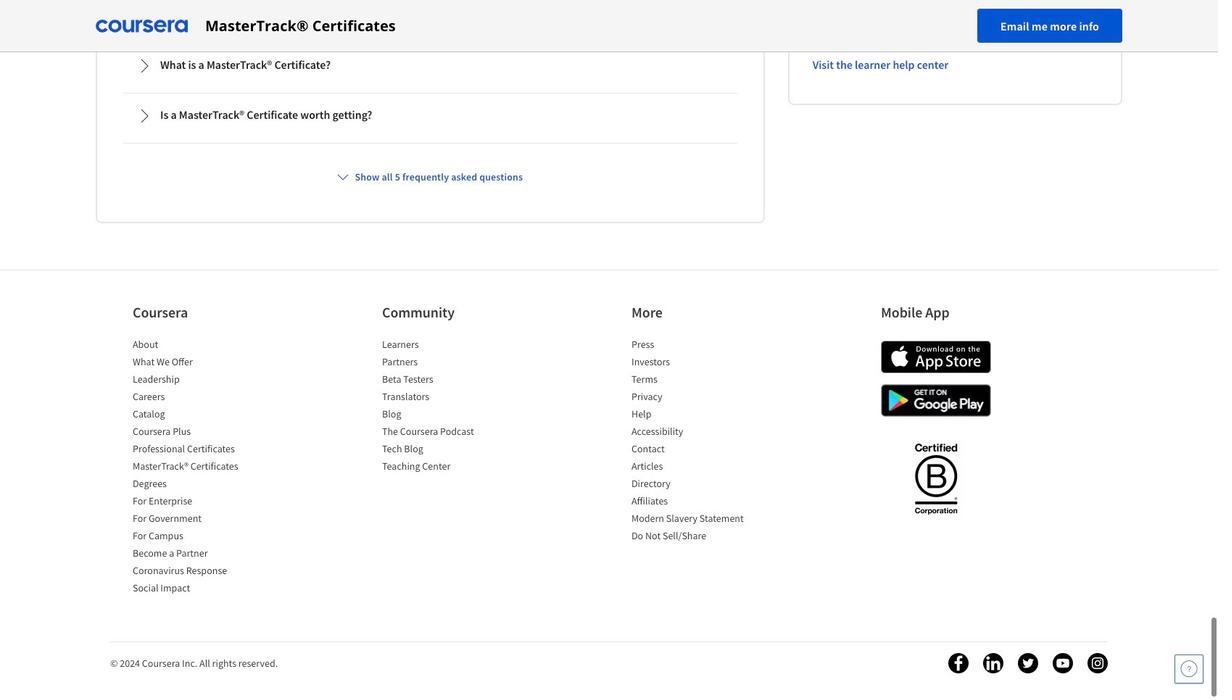 Task type: vqa. For each thing, say whether or not it's contained in the screenshot.
the middle with
no



Task type: describe. For each thing, give the bounding box(es) containing it.
help center image
[[1181, 661, 1198, 678]]

1 list from the left
[[133, 337, 256, 598]]

coursera image
[[96, 14, 188, 37]]

download on the app store image
[[881, 341, 991, 374]]

coursera youtube image
[[1053, 653, 1073, 674]]

2 list from the left
[[382, 337, 505, 477]]

logo of certified b corporation image
[[906, 435, 966, 522]]

3 list from the left
[[632, 337, 755, 546]]

coursera twitter image
[[1018, 653, 1038, 674]]



Task type: locate. For each thing, give the bounding box(es) containing it.
coursera facebook image
[[949, 653, 969, 674]]

coursera linkedin image
[[983, 653, 1004, 674]]

1 horizontal spatial list
[[382, 337, 505, 477]]

get it on google play image
[[881, 384, 991, 417]]

2 horizontal spatial list
[[632, 337, 755, 546]]

list
[[133, 337, 256, 598], [382, 337, 505, 477], [632, 337, 755, 546]]

list item
[[133, 337, 256, 355], [382, 337, 505, 355], [632, 337, 755, 355], [133, 355, 256, 372], [382, 355, 505, 372], [632, 355, 755, 372], [133, 372, 256, 390], [382, 372, 505, 390], [632, 372, 755, 390], [133, 390, 256, 407], [382, 390, 505, 407], [632, 390, 755, 407], [133, 407, 256, 424], [382, 407, 505, 424], [632, 407, 755, 424], [133, 424, 256, 442], [382, 424, 505, 442], [632, 424, 755, 442], [133, 442, 256, 459], [382, 442, 505, 459], [632, 442, 755, 459], [133, 459, 256, 477], [382, 459, 505, 477], [632, 459, 755, 477], [133, 477, 256, 494], [632, 477, 755, 494], [133, 494, 256, 511], [632, 494, 755, 511], [133, 511, 256, 529], [632, 511, 755, 529], [133, 529, 256, 546], [632, 529, 755, 546], [133, 546, 256, 564], [133, 564, 256, 581], [133, 581, 256, 598]]

collapsed list
[[120, 0, 740, 147]]

0 horizontal spatial list
[[133, 337, 256, 598]]

coursera instagram image
[[1088, 653, 1108, 674]]



